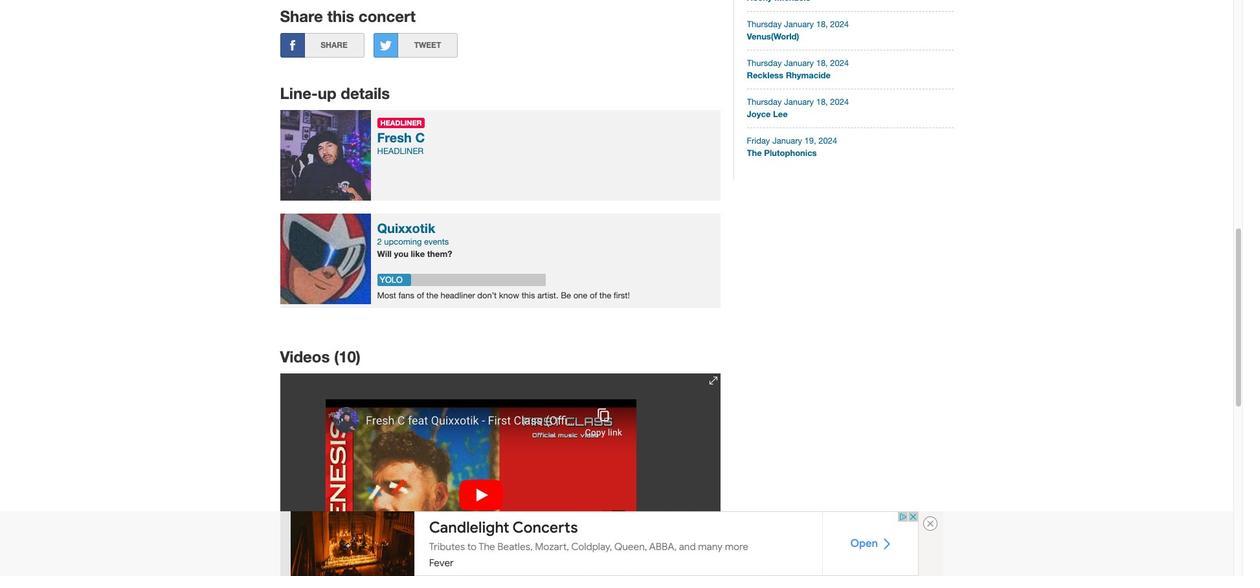 Task type: vqa. For each thing, say whether or not it's contained in the screenshot.
know
yes



Task type: locate. For each thing, give the bounding box(es) containing it.
thursday inside thursday january 18, 2024 reckless rhymacide
[[747, 58, 782, 68]]

0 vertical spatial share
[[280, 7, 323, 25]]

1 vertical spatial thursday
[[747, 58, 782, 68]]

1 fresh c live. image from the top
[[280, 110, 371, 201]]

january inside thursday january 18, 2024 venus(world)
[[785, 19, 814, 29]]

fresh
[[377, 130, 412, 145]]

2024 inside thursday january 18, 2024 joyce lee
[[831, 97, 850, 107]]

january inside friday january 19, 2024 the plutophonics
[[773, 136, 803, 146]]

of right fans
[[417, 291, 424, 301]]

1 vertical spatial this
[[522, 291, 535, 301]]

like
[[411, 249, 425, 259]]

this up share link at left top
[[327, 7, 355, 25]]

1 vertical spatial share
[[321, 40, 348, 50]]

1 vertical spatial headliner
[[377, 147, 424, 156]]

share for share this concert
[[280, 7, 323, 25]]

1 the from the left
[[427, 291, 439, 301]]

18, for joyce lee
[[817, 97, 828, 107]]

headliner
[[381, 119, 422, 127], [377, 147, 424, 156]]

don't
[[478, 291, 497, 301]]

the
[[427, 291, 439, 301], [600, 291, 612, 301]]

thursday inside thursday january 18, 2024 venus(world)
[[747, 19, 782, 29]]

line-up details
[[280, 84, 390, 102]]

1 thursday from the top
[[747, 19, 782, 29]]

share up share link at left top
[[280, 7, 323, 25]]

will you like them?
[[377, 249, 453, 259]]

headliner up 'fresh c' link
[[381, 119, 422, 127]]

0 vertical spatial thursday
[[747, 19, 782, 29]]

1 horizontal spatial the
[[600, 291, 612, 301]]

quixxotik 2 upcoming events
[[377, 220, 449, 247]]

18, down rhymacide
[[817, 97, 828, 107]]

january
[[785, 19, 814, 29], [785, 58, 814, 68], [785, 97, 814, 107], [773, 136, 803, 146]]

january up rhymacide
[[785, 58, 814, 68]]

this right know
[[522, 291, 535, 301]]

fresh c live. image
[[280, 110, 371, 201], [280, 214, 371, 304]]

quixxotik
[[377, 220, 436, 236]]

the left headliner
[[427, 291, 439, 301]]

thursday up reckless
[[747, 58, 782, 68]]

of
[[417, 291, 424, 301], [590, 291, 597, 301]]

0 horizontal spatial this
[[327, 7, 355, 25]]

thursday for reckless
[[747, 58, 782, 68]]

0 horizontal spatial the
[[427, 291, 439, 301]]

1 vertical spatial fresh c live. image
[[280, 214, 371, 304]]

venus(world)
[[747, 31, 800, 42]]

18, inside thursday january 18, 2024 venus(world)
[[817, 19, 828, 29]]

2024 inside thursday january 18, 2024 reckless rhymacide
[[831, 58, 850, 68]]

18, inside thursday january 18, 2024 joyce lee
[[817, 97, 828, 107]]

headliner down 'fresh c' link
[[377, 147, 424, 156]]

18, for reckless rhymacide
[[817, 58, 828, 68]]

joyce
[[747, 109, 771, 119]]

2 vertical spatial thursday
[[747, 97, 782, 107]]

1 horizontal spatial this
[[522, 291, 535, 301]]

thursday january 18, 2024 joyce lee
[[747, 97, 850, 119]]

fresh c live. image down up
[[280, 110, 371, 201]]

them?
[[427, 249, 453, 259]]

know
[[499, 291, 520, 301]]

videos (10)
[[280, 348, 361, 366]]

2 of from the left
[[590, 291, 597, 301]]

0 vertical spatial 18,
[[817, 19, 828, 29]]

the left first!
[[600, 291, 612, 301]]

0 vertical spatial fresh c live. image
[[280, 110, 371, 201]]

18, up thursday january 18, 2024 reckless rhymacide
[[817, 19, 828, 29]]

2024 for venus(world)
[[831, 19, 850, 29]]

of right one
[[590, 291, 597, 301]]

0 horizontal spatial of
[[417, 291, 424, 301]]

this
[[327, 7, 355, 25], [522, 291, 535, 301]]

1 18, from the top
[[817, 19, 828, 29]]

2 thursday from the top
[[747, 58, 782, 68]]

2 vertical spatial 18,
[[817, 97, 828, 107]]

thursday up "venus(world)"
[[747, 19, 782, 29]]

january inside thursday january 18, 2024 joyce lee
[[785, 97, 814, 107]]

thursday inside thursday january 18, 2024 joyce lee
[[747, 97, 782, 107]]

18, up rhymacide
[[817, 58, 828, 68]]

18,
[[817, 19, 828, 29], [817, 58, 828, 68], [817, 97, 828, 107]]

1 vertical spatial 18,
[[817, 58, 828, 68]]

this inside yolo most fans of the headliner don't know this artist. be one of the first!
[[522, 291, 535, 301]]

share down share this concert on the left of page
[[321, 40, 348, 50]]

2024 inside thursday january 18, 2024 venus(world)
[[831, 19, 850, 29]]

january up plutophonics
[[773, 136, 803, 146]]

2
[[377, 237, 382, 247]]

january up lee
[[785, 97, 814, 107]]

3 18, from the top
[[817, 97, 828, 107]]

18, inside thursday january 18, 2024 reckless rhymacide
[[817, 58, 828, 68]]

3 thursday from the top
[[747, 97, 782, 107]]

2024 inside friday january 19, 2024 the plutophonics
[[819, 136, 838, 146]]

january up "venus(world)"
[[785, 19, 814, 29]]

thursday up joyce
[[747, 97, 782, 107]]

1 horizontal spatial of
[[590, 291, 597, 301]]

share
[[280, 7, 323, 25], [321, 40, 348, 50]]

january inside thursday january 18, 2024 reckless rhymacide
[[785, 58, 814, 68]]

2 18, from the top
[[817, 58, 828, 68]]

2024 for joyce lee
[[831, 97, 850, 107]]

thursday
[[747, 19, 782, 29], [747, 58, 782, 68], [747, 97, 782, 107]]

2024
[[831, 19, 850, 29], [831, 58, 850, 68], [831, 97, 850, 107], [819, 136, 838, 146]]

fresh c live. image left 2
[[280, 214, 371, 304]]

will
[[377, 249, 392, 259]]

first!
[[614, 291, 630, 301]]

upcoming
[[384, 237, 422, 247]]

be
[[561, 291, 571, 301]]



Task type: describe. For each thing, give the bounding box(es) containing it.
share this concert
[[280, 7, 416, 25]]

videos
[[280, 348, 330, 366]]

2 fresh c live. image from the top
[[280, 214, 371, 304]]

headliner fresh c headliner
[[377, 119, 425, 156]]

thursday for joyce
[[747, 97, 782, 107]]

quixxotik link
[[377, 220, 436, 236]]

2024 for reckless rhymacide
[[831, 58, 850, 68]]

concert
[[359, 7, 416, 25]]

18, for venus(world)
[[817, 19, 828, 29]]

1 of from the left
[[417, 291, 424, 301]]

one
[[574, 291, 588, 301]]

friday
[[747, 136, 771, 146]]

reckless
[[747, 70, 784, 81]]

headliner link
[[377, 147, 424, 156]]

you
[[394, 249, 409, 259]]

share link
[[280, 33, 364, 58]]

headliner
[[441, 291, 475, 301]]

plutophonics
[[765, 148, 817, 158]]

share for share
[[321, 40, 348, 50]]

rhymacide
[[786, 70, 831, 81]]

0 vertical spatial headliner
[[381, 119, 422, 127]]

c
[[416, 130, 425, 145]]

yolo
[[380, 275, 403, 285]]

most
[[377, 291, 396, 301]]

up
[[318, 84, 337, 102]]

friday january 19, 2024 the plutophonics
[[747, 136, 838, 158]]

events
[[424, 237, 449, 247]]

january for joyce
[[785, 97, 814, 107]]

lee
[[774, 109, 788, 119]]

january for the
[[773, 136, 803, 146]]

fresh c link
[[377, 130, 425, 145]]

january for venus(world)
[[785, 19, 814, 29]]

line-
[[280, 84, 318, 102]]

tweet link
[[374, 33, 458, 58]]

19,
[[805, 136, 817, 146]]

thursday january 18, 2024 reckless rhymacide
[[747, 58, 850, 81]]

(10)
[[334, 348, 361, 366]]

2 upcoming events link
[[377, 237, 449, 247]]

2024 for the plutophonics
[[819, 136, 838, 146]]

expand image
[[710, 377, 717, 385]]

the
[[747, 148, 762, 158]]

january for reckless
[[785, 58, 814, 68]]

tweet
[[414, 40, 441, 50]]

thursday for venus(world)
[[747, 19, 782, 29]]

yolo most fans of the headliner don't know this artist. be one of the first!
[[377, 275, 630, 301]]

2 the from the left
[[600, 291, 612, 301]]

fans
[[399, 291, 415, 301]]

thursday january 18, 2024 venus(world)
[[747, 19, 850, 42]]

advertisement element
[[291, 512, 919, 577]]

artist.
[[538, 291, 559, 301]]

0 vertical spatial this
[[327, 7, 355, 25]]

details
[[341, 84, 390, 102]]



